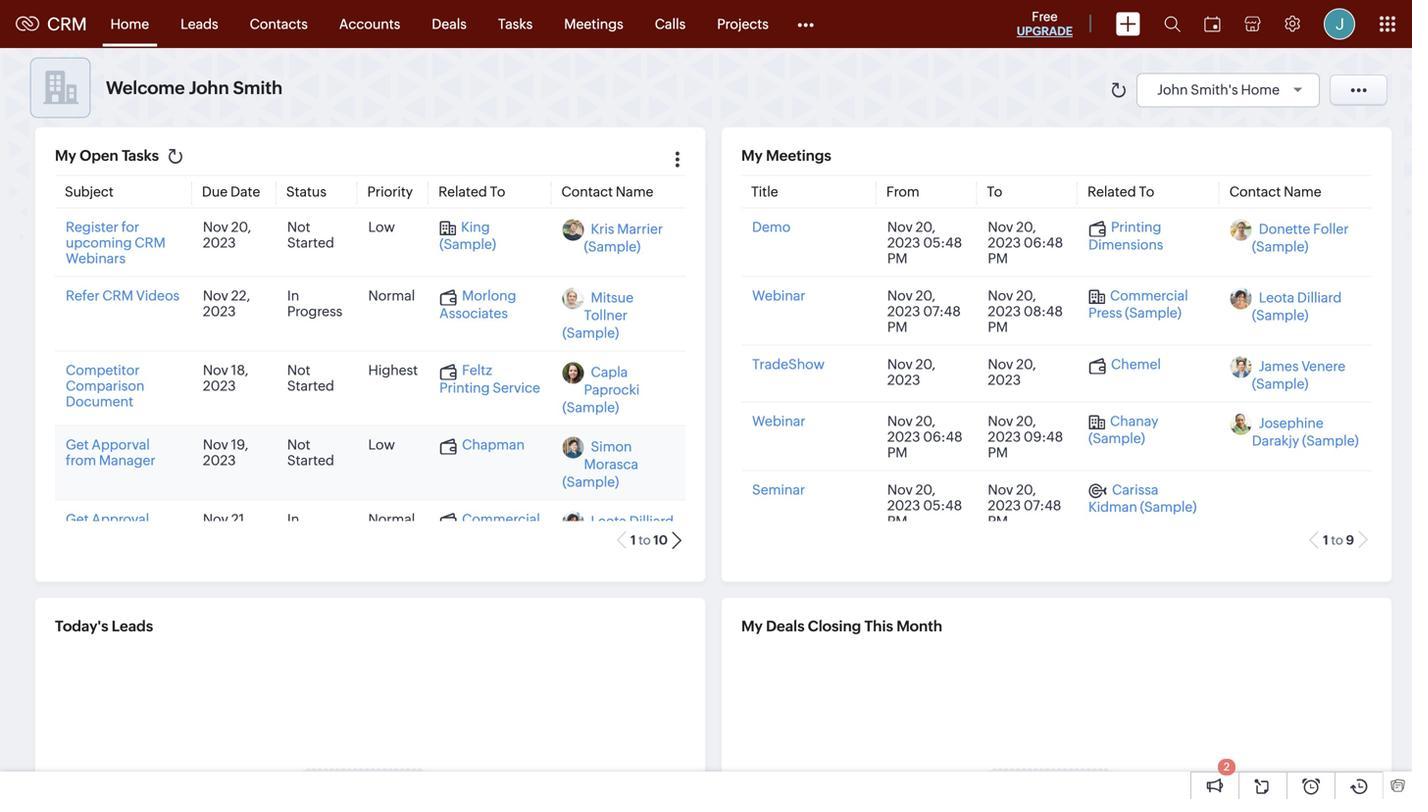 Task type: vqa. For each thing, say whether or not it's contained in the screenshot.


Task type: describe. For each thing, give the bounding box(es) containing it.
1 vertical spatial 06:48
[[923, 429, 963, 445]]

1 horizontal spatial nov 20, 2023 06:48 pm
[[988, 219, 1064, 266]]

in progress for 22,
[[287, 288, 343, 319]]

(sample) inside commercial press (sample)
[[1125, 305, 1182, 321]]

05:48 for nov 20, 2023 07:48 pm
[[923, 498, 963, 514]]

2023 inside nov 20, 2023 09:48 pm
[[988, 429, 1021, 445]]

not started for 18,
[[287, 362, 334, 394]]

1 related from the left
[[439, 184, 487, 200]]

highest
[[368, 362, 418, 378]]

nov 20, 2023 08:48 pm
[[988, 288, 1063, 335]]

josephine darakjy (sample)
[[1253, 415, 1359, 449]]

Other Modules field
[[785, 8, 827, 40]]

tasks link
[[483, 0, 549, 48]]

carissa
[[1113, 482, 1159, 498]]

(sample) for right leota dilliard (sample) link
[[1253, 308, 1309, 323]]

manager for apporval
[[99, 453, 156, 468]]

(sample) for 'mitsue tollner (sample)' "link"
[[563, 325, 619, 341]]

1 horizontal spatial 07:48
[[1024, 498, 1062, 514]]

projects
[[717, 16, 769, 32]]

0 horizontal spatial home
[[110, 16, 149, 32]]

10
[[654, 533, 668, 548]]

calls
[[655, 16, 686, 32]]

not for 20,
[[287, 219, 311, 235]]

approval
[[92, 512, 149, 527]]

john smith's home
[[1158, 82, 1280, 98]]

james venere (sample)
[[1253, 359, 1346, 392]]

commercial press (sample) link
[[1089, 288, 1189, 321]]

title
[[751, 184, 779, 200]]

get apporval from manager
[[66, 437, 156, 468]]

20, inside nov 20, 2023 09:48 pm
[[1017, 414, 1037, 429]]

1 related to link from the left
[[439, 184, 506, 200]]

josephine
[[1259, 415, 1324, 431]]

from for approval
[[66, 527, 96, 543]]

1 horizontal spatial leota dilliard (sample)
[[1253, 290, 1342, 323]]

accounts
[[339, 16, 401, 32]]

09:48
[[1024, 429, 1064, 445]]

competitor comparison document
[[66, 362, 144, 410]]

1 for in progress
[[631, 533, 636, 548]]

profile element
[[1313, 0, 1368, 48]]

0 horizontal spatial john
[[189, 78, 229, 98]]

webinar link for nov 20, 2023 06:48 pm
[[752, 414, 806, 429]]

1 horizontal spatial tasks
[[498, 16, 533, 32]]

king
[[461, 219, 490, 235]]

(sample) down king
[[440, 236, 496, 252]]

videos
[[136, 288, 180, 304]]

not for 19,
[[287, 437, 311, 453]]

subject link
[[65, 184, 114, 200]]

printing inside printing dimensions
[[1112, 219, 1162, 235]]

contacts
[[250, 16, 308, 32]]

deals link
[[416, 0, 483, 48]]

james venere (sample) link
[[1253, 359, 1346, 392]]

capla
[[591, 364, 628, 380]]

0 vertical spatial nov 20, 2023 07:48 pm
[[888, 288, 961, 335]]

in for nov 21, 2023
[[287, 512, 299, 527]]

1 contact name link from the left
[[562, 184, 654, 200]]

john smith's home link
[[1158, 82, 1310, 98]]

get apporval from manager link
[[66, 437, 156, 468]]

smith's
[[1191, 82, 1239, 98]]

get approval from manager
[[66, 512, 156, 543]]

upcoming
[[66, 235, 132, 251]]

welcome john smith
[[106, 78, 283, 98]]

competitor
[[66, 362, 140, 378]]

simon
[[591, 439, 632, 455]]

mitsue
[[591, 290, 634, 306]]

not started for 19,
[[287, 437, 334, 468]]

upgrade
[[1017, 25, 1073, 38]]

nov inside "nov 22, 2023"
[[203, 288, 228, 304]]

open
[[80, 147, 118, 164]]

1 vertical spatial leota
[[591, 514, 627, 529]]

not started for 20,
[[287, 219, 334, 251]]

marrier
[[617, 221, 663, 237]]

carissa kidman (sample) link
[[1089, 482, 1197, 515]]

1 vertical spatial leota dilliard (sample) link
[[584, 514, 674, 547]]

2023 inside the nov 20, 2023 08:48 pm
[[988, 304, 1021, 319]]

webinars
[[66, 251, 126, 266]]

month
[[897, 618, 943, 635]]

(sample) inside chanay (sample)
[[1089, 431, 1146, 446]]

05:48 for nov 20, 2023 06:48 pm
[[923, 235, 963, 251]]

press for commercial press
[[440, 529, 473, 545]]

1 for nov 20, 2023 07:48 pm
[[1324, 533, 1329, 548]]

1 to 9
[[1324, 533, 1355, 548]]

chanay (sample) link
[[1089, 414, 1159, 446]]

crm link
[[16, 14, 87, 34]]

get approval from manager link
[[66, 512, 156, 543]]

contact for 2nd contact name link from right
[[562, 184, 613, 200]]

welcome
[[106, 78, 185, 98]]

search element
[[1153, 0, 1193, 48]]

0 horizontal spatial leads
[[112, 618, 153, 635]]

low for king (sample)
[[368, 219, 395, 235]]

document
[[66, 394, 133, 410]]

title link
[[751, 184, 779, 200]]

register for upcoming crm webinars
[[66, 219, 166, 266]]

0 vertical spatial 06:48
[[1024, 235, 1064, 251]]

0 horizontal spatial 07:48
[[923, 304, 961, 319]]

progress for 21,
[[287, 527, 343, 543]]

chemel
[[1112, 357, 1161, 372]]

nov 20, 2023 05:48 pm for nov 20, 2023 06:48 pm
[[888, 219, 963, 266]]

21,
[[231, 512, 248, 527]]

webinar for nov 20, 2023 06:48 pm
[[752, 414, 806, 429]]

nov 18, 2023
[[203, 362, 249, 394]]

my for my open tasks
[[55, 147, 76, 164]]

crm inside register for upcoming crm webinars
[[135, 235, 166, 251]]

2023 inside nov 19, 2023
[[203, 453, 236, 468]]

seminar link
[[752, 482, 806, 498]]

started for nov 18, 2023
[[287, 378, 334, 394]]

create menu element
[[1105, 0, 1153, 48]]

in progress for 21,
[[287, 512, 343, 543]]

kris
[[591, 221, 615, 237]]

pm inside nov 20, 2023 09:48 pm
[[988, 445, 1009, 461]]

james
[[1259, 359, 1299, 374]]

my for my deals closing this month
[[742, 618, 763, 635]]

due date link
[[202, 184, 260, 200]]

1 horizontal spatial deals
[[766, 618, 805, 635]]

1 vertical spatial tasks
[[122, 147, 159, 164]]

1 horizontal spatial nov 20, 2023 07:48 pm
[[988, 482, 1062, 529]]

1 horizontal spatial john
[[1158, 82, 1188, 98]]

1 horizontal spatial meetings
[[766, 147, 832, 164]]

2023 inside 'nov 21, 2023'
[[203, 527, 236, 543]]

to for in progress
[[639, 533, 651, 548]]

refer crm videos
[[66, 288, 180, 304]]

mitsue tollner (sample) link
[[563, 290, 634, 341]]

morlong
[[462, 288, 516, 304]]

name for 1st contact name link from right
[[1284, 184, 1322, 200]]

commercial for commercial press
[[462, 512, 540, 527]]

0 vertical spatial deals
[[432, 16, 467, 32]]

my for my meetings
[[742, 147, 763, 164]]

chanay
[[1111, 414, 1159, 429]]

kris marrier (sample) link
[[584, 221, 663, 255]]

(sample) for josephine darakjy (sample) link
[[1303, 433, 1359, 449]]

not for 18,
[[287, 362, 311, 378]]

king (sample)
[[440, 219, 496, 252]]

register
[[66, 219, 119, 235]]

associates
[[440, 305, 508, 321]]

started for nov 19, 2023
[[287, 453, 334, 468]]

0 horizontal spatial nov 20, 2023 06:48 pm
[[888, 414, 963, 461]]

simon morasca (sample)
[[563, 439, 639, 490]]

morlong associates
[[440, 288, 516, 321]]

22,
[[231, 288, 250, 304]]

feltz printing service
[[440, 362, 540, 396]]

subject
[[65, 184, 114, 200]]

status link
[[286, 184, 327, 200]]

low for chapman
[[368, 437, 395, 453]]

chapman link
[[440, 437, 525, 455]]

2
[[1224, 761, 1230, 774]]

feltz printing service link
[[440, 362, 540, 396]]

1 horizontal spatial leads
[[181, 16, 218, 32]]

from for apporval
[[66, 453, 96, 468]]

normal for morlong associates
[[368, 288, 415, 304]]

demo
[[752, 219, 791, 235]]

priority link
[[367, 184, 413, 200]]

pm inside the nov 20, 2023 08:48 pm
[[988, 319, 1009, 335]]

capla paprocki (sample) link
[[563, 364, 640, 415]]

to link
[[987, 184, 1003, 200]]

2023 inside "nov 22, 2023"
[[203, 304, 236, 319]]

commercial for commercial press (sample)
[[1111, 288, 1189, 304]]

today's leads
[[55, 618, 153, 635]]

demo link
[[752, 219, 791, 235]]



Task type: locate. For each thing, give the bounding box(es) containing it.
1 vertical spatial printing
[[440, 380, 490, 396]]

1 webinar link from the top
[[752, 288, 806, 304]]

not right 19,
[[287, 437, 311, 453]]

home link
[[95, 0, 165, 48]]

2 manager from the top
[[99, 527, 156, 543]]

leota down morasca at the left bottom
[[591, 514, 627, 529]]

0 horizontal spatial nov 20, 2023 07:48 pm
[[888, 288, 961, 335]]

crm right upcoming
[[135, 235, 166, 251]]

0 vertical spatial get
[[66, 437, 89, 453]]

contact name link up the donette
[[1230, 184, 1322, 200]]

(sample) for kris marrier (sample) link
[[584, 239, 641, 255]]

get left apporval
[[66, 437, 89, 453]]

projects link
[[702, 0, 785, 48]]

1 vertical spatial get
[[66, 512, 89, 527]]

1 horizontal spatial leota dilliard (sample) link
[[1253, 290, 1342, 323]]

nov inside the nov 20, 2023 08:48 pm
[[988, 288, 1014, 304]]

john left smith's
[[1158, 82, 1188, 98]]

0 vertical spatial crm
[[47, 14, 87, 34]]

1 vertical spatial commercial
[[462, 512, 540, 527]]

(sample) inside carissa kidman (sample)
[[1141, 499, 1197, 515]]

nov 20, 2023 06:48 pm
[[988, 219, 1064, 266], [888, 414, 963, 461]]

1 horizontal spatial contact
[[1230, 184, 1282, 200]]

printing
[[1112, 219, 1162, 235], [440, 380, 490, 396]]

deals left tasks link
[[432, 16, 467, 32]]

from down document
[[66, 453, 96, 468]]

name up the donette
[[1284, 184, 1322, 200]]

2 contact from the left
[[1230, 184, 1282, 200]]

1 vertical spatial in progress
[[287, 512, 343, 543]]

from down get apporval from manager link
[[66, 527, 96, 543]]

2 not from the top
[[287, 362, 311, 378]]

0 horizontal spatial contact name link
[[562, 184, 654, 200]]

my left closing
[[742, 618, 763, 635]]

0 vertical spatial progress
[[287, 304, 343, 319]]

leota down donette foller (sample) link
[[1259, 290, 1295, 306]]

contact name link
[[562, 184, 654, 200], [1230, 184, 1322, 200]]

0 vertical spatial manager
[[99, 453, 156, 468]]

1 related to from the left
[[439, 184, 506, 200]]

0 vertical spatial webinar link
[[752, 288, 806, 304]]

contact up kris
[[562, 184, 613, 200]]

not
[[287, 219, 311, 235], [287, 362, 311, 378], [287, 437, 311, 453]]

1 get from the top
[[66, 437, 89, 453]]

apporval
[[92, 437, 150, 453]]

(sample) inside kris marrier (sample)
[[584, 239, 641, 255]]

smith
[[233, 78, 283, 98]]

1 horizontal spatial related to link
[[1088, 184, 1155, 200]]

(sample) down tollner
[[563, 325, 619, 341]]

dilliard up 1 to 10
[[630, 514, 674, 529]]

my meetings
[[742, 147, 832, 164]]

0 horizontal spatial leota dilliard (sample)
[[584, 514, 674, 547]]

(sample) up chemel
[[1125, 305, 1182, 321]]

0 horizontal spatial 06:48
[[923, 429, 963, 445]]

0 horizontal spatial name
[[616, 184, 654, 200]]

0 horizontal spatial related
[[439, 184, 487, 200]]

1 left 9
[[1324, 533, 1329, 548]]

commercial inside commercial press (sample)
[[1111, 288, 1189, 304]]

from inside get apporval from manager
[[66, 453, 96, 468]]

0 vertical spatial started
[[287, 235, 334, 251]]

contacts link
[[234, 0, 324, 48]]

1 vertical spatial deals
[[766, 618, 805, 635]]

0 horizontal spatial related to
[[439, 184, 506, 200]]

1 progress from the top
[[287, 304, 343, 319]]

manager inside get approval from manager
[[99, 527, 156, 543]]

(sample) for capla paprocki (sample) link
[[563, 400, 619, 415]]

2 name from the left
[[1284, 184, 1322, 200]]

1 vertical spatial nov 20, 2023 07:48 pm
[[988, 482, 1062, 529]]

1 to from the left
[[639, 533, 651, 548]]

1 vertical spatial low
[[368, 437, 395, 453]]

press down chapman link
[[440, 529, 473, 545]]

1 vertical spatial crm
[[135, 235, 166, 251]]

nov 20, 2023 05:48 pm for nov 20, 2023 07:48 pm
[[888, 482, 963, 529]]

1 horizontal spatial to
[[1332, 533, 1344, 548]]

1 horizontal spatial to
[[987, 184, 1003, 200]]

get for get apporval from manager
[[66, 437, 89, 453]]

nov 21, 2023
[[203, 512, 248, 543]]

1 not started from the top
[[287, 219, 334, 251]]

2 contact name from the left
[[1230, 184, 1322, 200]]

0 vertical spatial home
[[110, 16, 149, 32]]

(sample) inside josephine darakjy (sample)
[[1303, 433, 1359, 449]]

07:48
[[923, 304, 961, 319], [1024, 498, 1062, 514]]

in progress
[[287, 288, 343, 319], [287, 512, 343, 543]]

meetings
[[564, 16, 624, 32], [766, 147, 832, 164]]

crm right refer at the left top of page
[[102, 288, 133, 304]]

1 horizontal spatial crm
[[102, 288, 133, 304]]

morasca
[[584, 457, 639, 472]]

1 vertical spatial 07:48
[[1024, 498, 1062, 514]]

(sample) for james venere (sample) link
[[1253, 376, 1309, 392]]

(sample) down morasca at the left bottom
[[563, 474, 619, 490]]

0 vertical spatial nov 20, 2023 06:48 pm
[[988, 219, 1064, 266]]

printing up dimensions
[[1112, 219, 1162, 235]]

tasks right open
[[122, 147, 159, 164]]

2 started from the top
[[287, 378, 334, 394]]

0 horizontal spatial contact name
[[562, 184, 654, 200]]

2 1 from the left
[[1324, 533, 1329, 548]]

carissa kidman (sample)
[[1089, 482, 1197, 515]]

1 horizontal spatial 06:48
[[1024, 235, 1064, 251]]

06:48 left nov 20, 2023 09:48 pm
[[923, 429, 963, 445]]

0 vertical spatial printing
[[1112, 219, 1162, 235]]

1 from from the top
[[66, 453, 96, 468]]

1 horizontal spatial press
[[1089, 305, 1123, 321]]

0 vertical spatial commercial
[[1111, 288, 1189, 304]]

related to for second related to link
[[1088, 184, 1155, 200]]

due
[[202, 184, 228, 200]]

related to for 2nd related to link from the right
[[439, 184, 506, 200]]

1 vertical spatial progress
[[287, 527, 343, 543]]

to up printing dimensions
[[1139, 184, 1155, 200]]

3 not from the top
[[287, 437, 311, 453]]

(sample) down 'james'
[[1253, 376, 1309, 392]]

printing dimensions
[[1089, 219, 1164, 252]]

manager up approval
[[99, 453, 156, 468]]

1 started from the top
[[287, 235, 334, 251]]

1 vertical spatial leota dilliard (sample)
[[584, 514, 674, 547]]

contact name link up kris
[[562, 184, 654, 200]]

1 not from the top
[[287, 219, 311, 235]]

3 started from the top
[[287, 453, 334, 468]]

nov inside nov 20, 2023 09:48 pm
[[988, 414, 1014, 429]]

0 vertical spatial leads
[[181, 16, 218, 32]]

nov 20, 2023 07:48 pm
[[888, 288, 961, 335], [988, 482, 1062, 529]]

manager inside get apporval from manager
[[99, 453, 156, 468]]

tasks
[[498, 16, 533, 32], [122, 147, 159, 164]]

2 from from the top
[[66, 527, 96, 543]]

contact name for 1st contact name link from right
[[1230, 184, 1322, 200]]

nov inside nov 18, 2023
[[203, 362, 228, 378]]

0 horizontal spatial press
[[440, 529, 473, 545]]

deals left closing
[[766, 618, 805, 635]]

1 in from the top
[[287, 288, 299, 304]]

1 vertical spatial dilliard
[[630, 514, 674, 529]]

my up title
[[742, 147, 763, 164]]

contact name up the donette
[[1230, 184, 1322, 200]]

from inside get approval from manager
[[66, 527, 96, 543]]

07:48 left the nov 20, 2023 08:48 pm
[[923, 304, 961, 319]]

1 to from the left
[[490, 184, 506, 200]]

(sample) inside james venere (sample)
[[1253, 376, 1309, 392]]

from
[[887, 184, 920, 200]]

06:48
[[1024, 235, 1064, 251], [923, 429, 963, 445]]

1 manager from the top
[[99, 453, 156, 468]]

3 to from the left
[[1139, 184, 1155, 200]]

webinar down tradeshow link
[[752, 414, 806, 429]]

progress right 22,
[[287, 304, 343, 319]]

1 horizontal spatial dilliard
[[1298, 290, 1342, 306]]

0 horizontal spatial deals
[[432, 16, 467, 32]]

2 nov 20, 2023 05:48 pm from the top
[[888, 482, 963, 529]]

dilliard down donette foller (sample) link
[[1298, 290, 1342, 306]]

0 horizontal spatial tasks
[[122, 147, 159, 164]]

commercial
[[1111, 288, 1189, 304], [462, 512, 540, 527]]

leads up 'welcome john smith'
[[181, 16, 218, 32]]

2 normal from the top
[[368, 512, 415, 527]]

not down status link
[[287, 219, 311, 235]]

leota dilliard (sample) up 'james'
[[1253, 290, 1342, 323]]

1 1 from the left
[[631, 533, 636, 548]]

press up chemel link
[[1089, 305, 1123, 321]]

20, inside the nov 20, 2023 08:48 pm
[[1017, 288, 1037, 304]]

1 05:48 from the top
[[923, 235, 963, 251]]

webinar for nov 20, 2023 07:48 pm
[[752, 288, 806, 304]]

2 vertical spatial not
[[287, 437, 311, 453]]

(sample) down kris
[[584, 239, 641, 255]]

0 horizontal spatial leota dilliard (sample) link
[[584, 514, 674, 547]]

leads right today's on the bottom left
[[112, 618, 153, 635]]

feltz
[[462, 362, 492, 378]]

0 vertical spatial 05:48
[[923, 235, 963, 251]]

0 horizontal spatial dilliard
[[630, 514, 674, 529]]

1 in progress from the top
[[287, 288, 343, 319]]

1 horizontal spatial commercial
[[1111, 288, 1189, 304]]

from
[[66, 453, 96, 468], [66, 527, 96, 543]]

my deals closing this month
[[742, 618, 943, 635]]

commercial inside commercial press
[[462, 512, 540, 527]]

(sample) for the bottom leota dilliard (sample) link
[[584, 531, 641, 547]]

in progress right 22,
[[287, 288, 343, 319]]

nov inside nov 19, 2023
[[203, 437, 228, 453]]

mitsue tollner (sample)
[[563, 290, 634, 341]]

nov 22, 2023
[[203, 288, 250, 319]]

webinar link down demo link
[[752, 288, 806, 304]]

deals
[[432, 16, 467, 32], [766, 618, 805, 635]]

related to up printing dimensions
[[1088, 184, 1155, 200]]

in progress right 21,
[[287, 512, 343, 543]]

crm left home link
[[47, 14, 87, 34]]

manager down get apporval from manager link
[[99, 527, 156, 543]]

1 normal from the top
[[368, 288, 415, 304]]

2 not started from the top
[[287, 362, 334, 394]]

meetings left calls on the left top of the page
[[564, 16, 624, 32]]

webinar down demo link
[[752, 288, 806, 304]]

2 progress from the top
[[287, 527, 343, 543]]

2 vertical spatial started
[[287, 453, 334, 468]]

0 vertical spatial dilliard
[[1298, 290, 1342, 306]]

to up king
[[490, 184, 506, 200]]

1 left the 10
[[631, 533, 636, 548]]

(sample) inside capla paprocki (sample)
[[563, 400, 619, 415]]

meetings up title
[[766, 147, 832, 164]]

0 horizontal spatial crm
[[47, 14, 87, 34]]

not started down status link
[[287, 219, 334, 251]]

2 horizontal spatial nov 20, 2023
[[988, 357, 1037, 388]]

to right 'from'
[[987, 184, 1003, 200]]

0 vertical spatial leota
[[1259, 290, 1295, 306]]

dimensions
[[1089, 237, 1164, 252]]

refer crm videos link
[[66, 288, 180, 304]]

0 horizontal spatial related to link
[[439, 184, 506, 200]]

in right 21,
[[287, 512, 299, 527]]

press for commercial press (sample)
[[1089, 305, 1123, 321]]

leota dilliard (sample) link down morasca at the left bottom
[[584, 514, 674, 547]]

comparison
[[66, 378, 144, 394]]

in right 22,
[[287, 288, 299, 304]]

progress right 21,
[[287, 527, 343, 543]]

josephine darakjy (sample) link
[[1253, 415, 1359, 449]]

home
[[110, 16, 149, 32], [1241, 82, 1280, 98]]

press inside commercial press (sample)
[[1089, 305, 1123, 321]]

started right 18,
[[287, 378, 334, 394]]

for
[[121, 219, 139, 235]]

accounts link
[[324, 0, 416, 48]]

(sample) inside mitsue tollner (sample)
[[563, 325, 619, 341]]

2 get from the top
[[66, 512, 89, 527]]

1 horizontal spatial contact name
[[1230, 184, 1322, 200]]

(sample) left the 10
[[584, 531, 641, 547]]

kris marrier (sample)
[[584, 221, 663, 255]]

started down status link
[[287, 235, 334, 251]]

press inside commercial press
[[440, 529, 473, 545]]

1 vertical spatial from
[[66, 527, 96, 543]]

create menu image
[[1116, 12, 1141, 36]]

my open tasks
[[55, 147, 159, 164]]

nov 20, 2023 for not
[[203, 219, 251, 251]]

0 vertical spatial not started
[[287, 219, 334, 251]]

2 webinar from the top
[[752, 414, 806, 429]]

contact name for 2nd contact name link from right
[[562, 184, 654, 200]]

2 to from the left
[[1332, 533, 1344, 548]]

low down priority on the left of the page
[[368, 219, 395, 235]]

1 webinar from the top
[[752, 288, 806, 304]]

printing down feltz at the top of the page
[[440, 380, 490, 396]]

get left approval
[[66, 512, 89, 527]]

1 vertical spatial home
[[1241, 82, 1280, 98]]

tradeshow
[[752, 357, 825, 372]]

not started right 19,
[[287, 437, 334, 468]]

donette foller (sample)
[[1253, 221, 1349, 255]]

commercial press (sample)
[[1089, 288, 1189, 321]]

printing inside feltz printing service
[[440, 380, 490, 396]]

0 vertical spatial tasks
[[498, 16, 533, 32]]

1 vertical spatial normal
[[368, 512, 415, 527]]

18,
[[231, 362, 249, 378]]

1 low from the top
[[368, 219, 395, 235]]

nov 20, 2023 for nov
[[888, 357, 936, 388]]

(sample) for donette foller (sample) link
[[1253, 239, 1309, 255]]

1 contact from the left
[[562, 184, 613, 200]]

tasks right deals link
[[498, 16, 533, 32]]

(sample) down the donette
[[1253, 239, 1309, 255]]

0 horizontal spatial meetings
[[564, 16, 624, 32]]

donette foller (sample) link
[[1253, 221, 1349, 255]]

2023
[[203, 235, 236, 251], [888, 235, 921, 251], [988, 235, 1021, 251], [203, 304, 236, 319], [888, 304, 921, 319], [988, 304, 1021, 319], [888, 372, 921, 388], [988, 372, 1021, 388], [203, 378, 236, 394], [888, 429, 921, 445], [988, 429, 1021, 445], [203, 453, 236, 468], [888, 498, 921, 514], [988, 498, 1021, 514], [203, 527, 236, 543]]

1 to 10
[[631, 533, 668, 548]]

started right 19,
[[287, 453, 334, 468]]

my left open
[[55, 147, 76, 164]]

commercial down dimensions
[[1111, 288, 1189, 304]]

this
[[865, 618, 894, 635]]

simon morasca (sample) link
[[563, 439, 639, 490]]

to left the 10
[[639, 533, 651, 548]]

06:48 up 08:48
[[1024, 235, 1064, 251]]

name up marrier
[[616, 184, 654, 200]]

0 vertical spatial press
[[1089, 305, 1123, 321]]

webinar
[[752, 288, 806, 304], [752, 414, 806, 429]]

calls link
[[639, 0, 702, 48]]

0 horizontal spatial printing
[[440, 380, 490, 396]]

commercial down chapman
[[462, 512, 540, 527]]

related to link
[[439, 184, 506, 200], [1088, 184, 1155, 200]]

closing
[[808, 618, 862, 635]]

contact for 1st contact name link from right
[[1230, 184, 1282, 200]]

2023 inside nov 18, 2023
[[203, 378, 236, 394]]

0 horizontal spatial to
[[490, 184, 506, 200]]

profile image
[[1324, 8, 1356, 40]]

1 vertical spatial in
[[287, 512, 299, 527]]

(sample) down chanay
[[1089, 431, 1146, 446]]

07:48 down 09:48 at bottom right
[[1024, 498, 1062, 514]]

nov inside 'nov 21, 2023'
[[203, 512, 228, 527]]

1 horizontal spatial nov 20, 2023
[[888, 357, 936, 388]]

contact name up kris
[[562, 184, 654, 200]]

webinar link down tradeshow link
[[752, 414, 806, 429]]

started for nov 20, 2023
[[287, 235, 334, 251]]

0 vertical spatial leota dilliard (sample)
[[1253, 290, 1342, 323]]

get inside get apporval from manager
[[66, 437, 89, 453]]

leota dilliard (sample)
[[1253, 290, 1342, 323], [584, 514, 674, 547]]

2 related to from the left
[[1088, 184, 1155, 200]]

(sample) down carissa at bottom
[[1141, 499, 1197, 515]]

2 05:48 from the top
[[923, 498, 963, 514]]

0 horizontal spatial leota
[[591, 514, 627, 529]]

commercial press
[[440, 512, 540, 545]]

darakjy
[[1253, 433, 1300, 449]]

printing dimensions link
[[1089, 219, 1164, 252]]

name for 2nd contact name link from right
[[616, 184, 654, 200]]

0 vertical spatial webinar
[[752, 288, 806, 304]]

0 vertical spatial in progress
[[287, 288, 343, 319]]

(sample) up 'james'
[[1253, 308, 1309, 323]]

2 horizontal spatial crm
[[135, 235, 166, 251]]

today's
[[55, 618, 108, 635]]

search image
[[1164, 16, 1181, 32]]

2 webinar link from the top
[[752, 414, 806, 429]]

commercial press link
[[440, 512, 540, 545]]

(sample) down josephine
[[1303, 433, 1359, 449]]

0 horizontal spatial commercial
[[462, 512, 540, 527]]

related to up king
[[439, 184, 506, 200]]

0 vertical spatial 07:48
[[923, 304, 961, 319]]

webinar link for nov 20, 2023 07:48 pm
[[752, 288, 806, 304]]

normal
[[368, 288, 415, 304], [368, 512, 415, 527]]

related to link up printing dimensions
[[1088, 184, 1155, 200]]

0 vertical spatial low
[[368, 219, 395, 235]]

my
[[55, 147, 76, 164], [742, 147, 763, 164], [742, 618, 763, 635]]

not right 18,
[[287, 362, 311, 378]]

(sample) inside simon morasca (sample)
[[563, 474, 619, 490]]

seminar
[[752, 482, 806, 498]]

chemel link
[[1089, 357, 1161, 374]]

0 horizontal spatial contact
[[562, 184, 613, 200]]

venere
[[1302, 359, 1346, 374]]

related up king
[[439, 184, 487, 200]]

manager for approval
[[99, 527, 156, 543]]

tollner
[[584, 308, 628, 323]]

not started right 18,
[[287, 362, 334, 394]]

leota dilliard (sample) link up 'james'
[[1253, 290, 1342, 323]]

19,
[[231, 437, 248, 453]]

1 contact name from the left
[[562, 184, 654, 200]]

0 vertical spatial in
[[287, 288, 299, 304]]

related to link up king
[[439, 184, 506, 200]]

related up printing dimensions
[[1088, 184, 1137, 200]]

2 in progress from the top
[[287, 512, 343, 543]]

low down highest
[[368, 437, 395, 453]]

2 to from the left
[[987, 184, 1003, 200]]

home up "welcome"
[[110, 16, 149, 32]]

1 horizontal spatial home
[[1241, 82, 1280, 98]]

leota dilliard (sample) down morasca at the left bottom
[[584, 514, 674, 547]]

contact up the donette
[[1230, 184, 1282, 200]]

1 name from the left
[[616, 184, 654, 200]]

to left 9
[[1332, 533, 1344, 548]]

0 vertical spatial normal
[[368, 288, 415, 304]]

in for nov 22, 2023
[[287, 288, 299, 304]]

0 vertical spatial nov 20, 2023 05:48 pm
[[888, 219, 963, 266]]

calendar image
[[1205, 16, 1221, 32]]

service
[[493, 380, 540, 396]]

2 in from the top
[[287, 512, 299, 527]]

kidman
[[1089, 499, 1138, 515]]

2 contact name link from the left
[[1230, 184, 1322, 200]]

progress for 22,
[[287, 304, 343, 319]]

get for get approval from manager
[[66, 512, 89, 527]]

home right smith's
[[1241, 82, 1280, 98]]

2 related to link from the left
[[1088, 184, 1155, 200]]

to for nov 20, 2023 07:48 pm
[[1332, 533, 1344, 548]]

get inside get approval from manager
[[66, 512, 89, 527]]

meetings link
[[549, 0, 639, 48]]

0 horizontal spatial 1
[[631, 533, 636, 548]]

(sample) down paprocki
[[563, 400, 619, 415]]

2 vertical spatial crm
[[102, 288, 133, 304]]

2 related from the left
[[1088, 184, 1137, 200]]

normal for commercial press
[[368, 512, 415, 527]]

2 low from the top
[[368, 437, 395, 453]]

1 nov 20, 2023 05:48 pm from the top
[[888, 219, 963, 266]]

20,
[[231, 219, 251, 235], [916, 219, 936, 235], [1017, 219, 1037, 235], [916, 288, 936, 304], [1017, 288, 1037, 304], [916, 357, 936, 372], [1017, 357, 1037, 372], [916, 414, 936, 429], [1017, 414, 1037, 429], [916, 482, 936, 498], [1017, 482, 1037, 498]]

1 horizontal spatial leota
[[1259, 290, 1295, 306]]

john left smith
[[189, 78, 229, 98]]

05:48
[[923, 235, 963, 251], [923, 498, 963, 514]]

1 vertical spatial manager
[[99, 527, 156, 543]]

to
[[639, 533, 651, 548], [1332, 533, 1344, 548]]

1 vertical spatial nov 20, 2023 06:48 pm
[[888, 414, 963, 461]]

3 not started from the top
[[287, 437, 334, 468]]

(sample) for simon morasca (sample) link
[[563, 474, 619, 490]]

0 horizontal spatial nov 20, 2023
[[203, 219, 251, 251]]

register for upcoming crm webinars link
[[66, 219, 166, 266]]

(sample) inside donette foller (sample)
[[1253, 239, 1309, 255]]

capla paprocki (sample)
[[563, 364, 640, 415]]

1
[[631, 533, 636, 548], [1324, 533, 1329, 548]]



